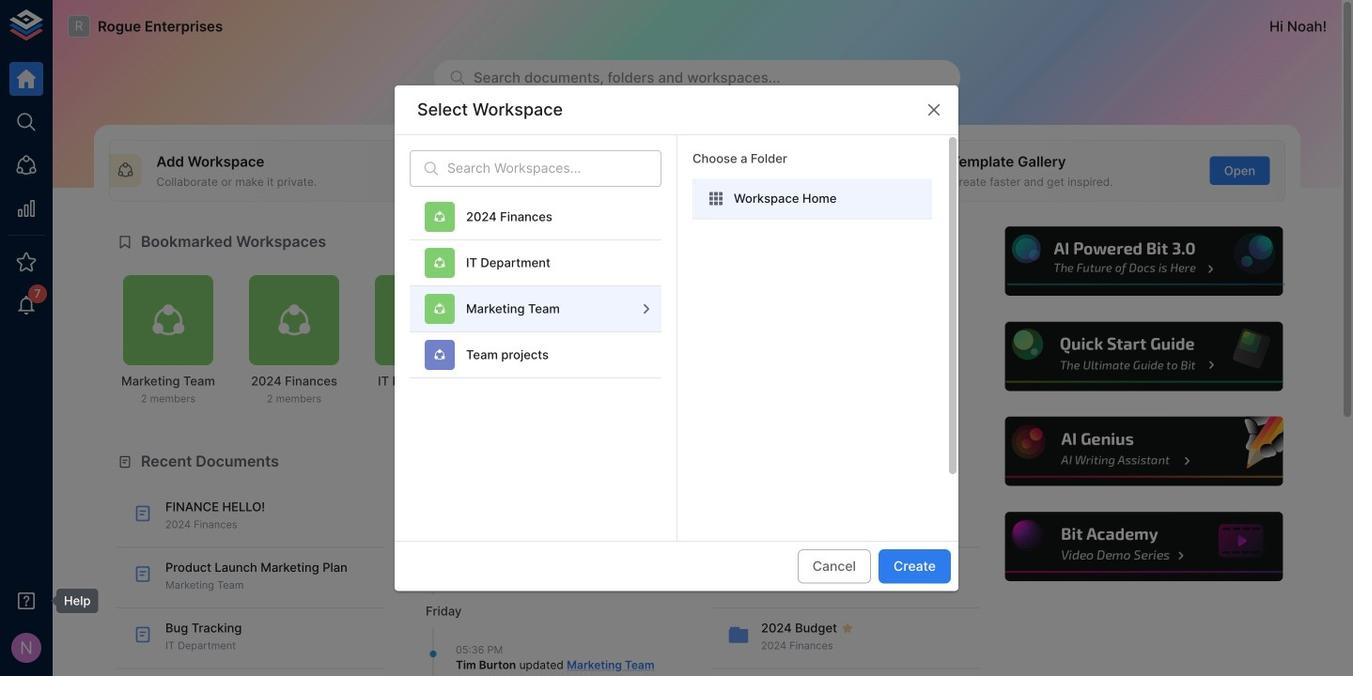 Task type: vqa. For each thing, say whether or not it's contained in the screenshot.
the help image
yes



Task type: describe. For each thing, give the bounding box(es) containing it.
4 help image from the top
[[1003, 510, 1286, 585]]



Task type: locate. For each thing, give the bounding box(es) containing it.
1 help image from the top
[[1003, 224, 1286, 299]]

tooltip
[[43, 590, 98, 614]]

dialog
[[395, 85, 959, 603]]

2 help image from the top
[[1003, 320, 1286, 394]]

3 help image from the top
[[1003, 415, 1286, 489]]

help image
[[1003, 224, 1286, 299], [1003, 320, 1286, 394], [1003, 415, 1286, 489], [1003, 510, 1286, 585]]

Search Workspaces... text field
[[448, 150, 662, 187]]



